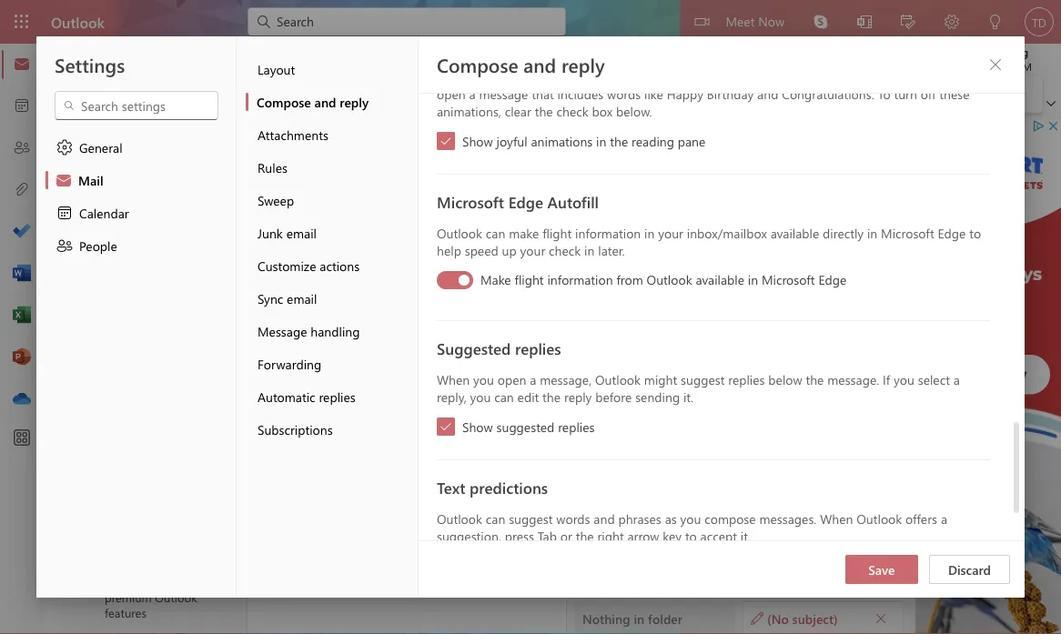 Task type: locate. For each thing, give the bounding box(es) containing it.
subject)
[[793, 610, 838, 627]]

calendar image
[[13, 97, 31, 116]]

1 horizontal spatial folder
[[648, 610, 683, 627]]

mike@example.com down pictures
[[320, 143, 462, 164]]

1 horizontal spatial it.
[[741, 528, 751, 545]]

0 vertical spatial available
[[771, 225, 820, 242]]

tree
[[66, 377, 213, 635]]

to inside outlook can suggest words and phrases as you compose messages. when outlook offers a suggestion, press tab or the right arrow key to accept it.
[[685, 528, 697, 545]]

1 vertical spatial available
[[696, 272, 745, 289]]

check inside outlook automatically shows a celebratory burst of colorful shapes in the reading pane when you open a message that includes words like happy birthday and congratulations. to turn off these animations, clear the check box below.
[[557, 103, 589, 120]]

files image
[[13, 181, 31, 199]]

1 vertical spatial reading
[[632, 133, 675, 150]]

up
[[502, 242, 517, 259]]

 for show joyful animations in the reading pane
[[440, 135, 452, 148]]

it. inside when you open a message, outlook might suggest replies below the message. if you select a reply, you can edit the reply before sending it.
[[684, 389, 694, 406]]

outlook inside banner
[[51, 12, 105, 31]]

actions
[[320, 257, 360, 274]]

0 horizontal spatial compose and reply
[[257, 93, 369, 110]]

excel image
[[13, 307, 31, 325]]

tab list
[[90, 44, 626, 72]]

left-rail-appbar navigation
[[4, 44, 40, 421]]

replies left below at the right
[[729, 372, 765, 389]]

in right later.
[[645, 225, 655, 242]]

1 vertical spatial check
[[549, 242, 581, 259]]

0 horizontal spatial when
[[437, 372, 470, 389]]


[[108, 240, 127, 259]]

a inside outlook can suggest words and phrases as you compose messages. when outlook offers a suggestion, press tab or the right arrow key to accept it.
[[941, 511, 948, 528]]

a
[[603, 69, 609, 86], [469, 86, 476, 103], [530, 372, 537, 389], [954, 372, 960, 389], [941, 511, 948, 528]]

1 vertical spatial message
[[258, 323, 307, 340]]

1 vertical spatial to
[[585, 278, 599, 295]]

outlook inside when you open a message, outlook might suggest replies below the message. if you select a reply, you can edit the reply before sending it.
[[595, 372, 641, 389]]

and left phrases
[[594, 511, 615, 528]]

outlook inside outlook automatically shows a celebratory burst of colorful shapes in the reading pane when you open a message that includes words like happy birthday and congratulations. to turn off these animations, clear the check box below.
[[437, 69, 483, 86]]

1 vertical spatial mike@example.com
[[320, 167, 418, 181]]

general
[[79, 139, 123, 156]]

pane
[[897, 69, 925, 86], [678, 133, 706, 150]]

0 vertical spatial check
[[557, 103, 589, 120]]

word image
[[13, 265, 31, 283]]

includes
[[558, 86, 604, 103]]

text predictions
[[437, 478, 548, 498]]

now
[[759, 12, 785, 29]]

test
[[585, 449, 618, 467]]

1 vertical spatial can
[[495, 389, 514, 406]]

here.
[[445, 533, 472, 550]]

automatic replies
[[258, 388, 356, 405]]

 left  button
[[440, 135, 452, 148]]

flight up "(with"
[[515, 272, 544, 289]]

2  from the top
[[440, 421, 452, 434]]


[[989, 57, 1003, 72], [875, 612, 888, 625]]

accept
[[701, 528, 737, 545]]

document containing settings
[[0, 0, 1062, 635]]

outlook up payments)
[[647, 272, 692, 289]]

microsoft down draft
[[762, 272, 815, 289]]

calendar
[[79, 204, 129, 221]]

1 horizontal spatial available
[[771, 225, 820, 242]]

2 vertical spatial edge
[[819, 272, 847, 289]]

0 vertical spatial mike@example.com
[[320, 143, 462, 164]]

reply left pictures
[[340, 93, 369, 110]]

microsoft right 9:48
[[881, 225, 935, 242]]


[[85, 132, 99, 146]]

folder for nothing in folder looks empty over here.
[[423, 509, 457, 526]]

you right as
[[681, 511, 701, 528]]

replies inside button
[[319, 388, 356, 405]]

1 horizontal spatial compose and reply
[[437, 52, 605, 77]]

12
[[411, 294, 425, 310]]

nothing for nothing in folder
[[583, 610, 631, 627]]

reply
[[562, 52, 605, 77], [340, 93, 369, 110], [564, 389, 592, 406]]

1 horizontal spatial when
[[820, 511, 853, 528]]

nothing
[[357, 509, 405, 526], [583, 610, 631, 627]]

outlook inside outlook can make flight information in your inbox/mailbox available directly in microsoft edge to help speed up your check in later.
[[437, 225, 483, 242]]

you inside outlook automatically shows a celebratory burst of colorful shapes in the reading pane when you open a message that includes words like happy birthday and congratulations. to turn off these animations, clear the check box below.
[[962, 69, 983, 86]]

microsoft edge autofill element
[[437, 225, 991, 297]]

pane down happy
[[678, 133, 706, 150]]

0 vertical spatial when
[[437, 372, 470, 389]]

0 vertical spatial compose and reply
[[437, 52, 605, 77]]

document
[[0, 0, 1062, 635]]

0 vertical spatial email
[[286, 224, 317, 241]]

to inside outlook automatically shows a celebratory burst of colorful shapes in the reading pane when you open a message that includes words like happy birthday and congratulations. to turn off these animations, clear the check box below.
[[878, 86, 891, 103]]

to
[[878, 86, 891, 103], [585, 278, 599, 295]]

to inside outlook can make flight information in your inbox/mailbox available directly in microsoft edge to help speed up your check in later.
[[970, 225, 982, 242]]

and inside 'button'
[[315, 93, 336, 110]]

words left like on the top right of the page
[[607, 86, 641, 103]]

mike@example.com up sweep button
[[320, 167, 418, 181]]

compose and reply down layout button
[[257, 93, 369, 110]]

open inside when you open a message, outlook might suggest replies below the message. if you select a reply, you can edit the reply before sending it.
[[498, 372, 527, 389]]

to left turn
[[878, 86, 891, 103]]

1 vertical spatial 
[[875, 612, 888, 625]]

features
[[105, 605, 146, 621]]

in right 9:48
[[868, 225, 878, 242]]

in inside nothing in folder looks empty over here.
[[408, 509, 419, 526]]

when you open a message, outlook might suggest replies below the message. if you select a reply, you can edit the reply before sending it.
[[437, 372, 960, 406]]

email for junk email
[[286, 224, 317, 241]]

favorites
[[110, 129, 169, 149]]

ad
[[487, 278, 498, 290]]

 button
[[462, 145, 492, 168]]

-
[[428, 294, 433, 310], [465, 294, 470, 310]]

 down save button
[[875, 612, 888, 625]]

available left at
[[771, 225, 820, 242]]

can left make
[[486, 225, 506, 242]]

you right if
[[894, 372, 915, 389]]

1 vertical spatial flight
[[515, 272, 544, 289]]

compose and reply heading
[[437, 52, 605, 77]]

format text button
[[402, 44, 494, 72]]

tab list containing home
[[90, 44, 626, 72]]

may
[[655, 278, 682, 295]]

2 vertical spatial mike@example.com
[[134, 277, 251, 294]]

1 horizontal spatial your
[[658, 225, 684, 242]]

a right select
[[954, 372, 960, 389]]

pictures
[[369, 86, 413, 103]]

0 vertical spatial words
[[607, 86, 641, 103]]

0 vertical spatial information
[[575, 225, 641, 242]]

replies inside when you open a message, outlook might suggest replies below the message. if you select a reply, you can edit the reply before sending it.
[[729, 372, 765, 389]]

message button
[[263, 44, 340, 72]]

0 horizontal spatial  button
[[869, 606, 894, 631]]

 button inside compose and reply tab panel
[[981, 50, 1011, 79]]

to left whom it
[[585, 278, 599, 295]]

save button
[[846, 555, 918, 584]]

sending
[[636, 389, 680, 406]]

1 horizontal spatial pane
[[897, 69, 925, 86]]

0 vertical spatial flight
[[543, 225, 572, 242]]

 button inside reading pane 'main content'
[[869, 606, 894, 631]]

m button
[[266, 143, 310, 187]]

pane inside outlook automatically shows a celebratory burst of colorful shapes in the reading pane when you open a message that includes words like happy birthday and congratulations. to turn off these animations, clear the check box below.
[[897, 69, 925, 86]]

emoji
[[455, 86, 486, 103]]

it. for accept
[[741, 528, 751, 545]]

replies down 'forwarding' "button"
[[319, 388, 356, 405]]

0 horizontal spatial it.
[[684, 389, 694, 406]]

when right messages.
[[820, 511, 853, 528]]

reply up includes in the right top of the page
[[562, 52, 605, 77]]

folder up over
[[423, 509, 457, 526]]

a right offers
[[941, 511, 948, 528]]

1 vertical spatial to
[[685, 528, 697, 545]]

and right the birthday
[[758, 86, 779, 103]]

- right 12
[[428, 294, 433, 310]]

in up over
[[408, 509, 419, 526]]

folder for nothing in folder
[[648, 610, 683, 627]]

in inside "button"
[[634, 610, 645, 627]]

1 vertical spatial 
[[440, 421, 452, 434]]

show joyful animations in the reading pane
[[462, 133, 706, 150]]

check left box
[[557, 103, 589, 120]]

replies up message,
[[515, 338, 561, 359]]

0 horizontal spatial your
[[520, 242, 546, 259]]

 button down save button
[[869, 606, 894, 631]]

outlook left might
[[595, 372, 641, 389]]

show down reply,
[[462, 419, 493, 436]]

dialog
[[0, 0, 1062, 635]]

information inside outlook can make flight information in your inbox/mailbox available directly in microsoft edge to help speed up your check in later.
[[575, 225, 641, 242]]

format text
[[416, 49, 480, 66]]

1 vertical spatial pane
[[678, 133, 706, 150]]

words left "right"
[[557, 511, 590, 528]]

open inside outlook automatically shows a celebratory burst of colorful shapes in the reading pane when you open a message that includes words like happy birthday and congratulations. to turn off these animations, clear the check box below.
[[437, 86, 466, 103]]

nothing up empty
[[357, 509, 405, 526]]

1 vertical spatial suggest
[[509, 511, 553, 528]]

meeting 12:00 pm
[[988, 44, 1032, 73]]

1 vertical spatial it.
[[741, 528, 751, 545]]

edge down at
[[819, 272, 847, 289]]

can inside outlook can suggest words and phrases as you compose messages. when outlook offers a suggestion, press tab or the right arrow key to accept it.
[[486, 511, 506, 528]]

more apps image
[[13, 430, 31, 448]]

your up make flight information from outlook available in microsoft edge
[[658, 225, 684, 242]]

 button
[[981, 50, 1011, 79], [869, 606, 894, 631]]

and left 
[[315, 93, 336, 110]]

in down arrow
[[634, 610, 645, 627]]

0 vertical spatial pane
[[897, 69, 925, 86]]

0 vertical spatial 
[[989, 57, 1003, 72]]

open down format text button at the left top of page
[[437, 86, 466, 103]]

compose down layout
[[257, 93, 311, 110]]

you right when
[[962, 69, 983, 86]]

0 horizontal spatial compose
[[257, 93, 311, 110]]

edge right am
[[938, 225, 966, 242]]

1 show from the top
[[462, 133, 493, 150]]

0 vertical spatial edge
[[509, 192, 543, 213]]

folder inside nothing in folder looks empty over here.
[[423, 509, 457, 526]]

and inside outlook automatically shows a celebratory burst of colorful shapes in the reading pane when you open a message that includes words like happy birthday and congratulations. to turn off these animations, clear the check box below.
[[758, 86, 779, 103]]

application containing settings
[[0, 0, 1062, 635]]

if
[[883, 372, 891, 389]]

profile
[[477, 190, 513, 207]]

blue
[[437, 294, 461, 310]]

mike@example.com  mike@example.com
[[320, 143, 484, 181]]

2 show from the top
[[462, 419, 493, 436]]

turn
[[894, 86, 918, 103]]

can down text predictions
[[486, 511, 506, 528]]

when down suggested
[[437, 372, 470, 389]]

1 vertical spatial show
[[462, 419, 493, 436]]

0 vertical spatial can
[[486, 225, 506, 242]]

1 horizontal spatial -
[[465, 294, 470, 310]]

1  from the top
[[440, 135, 452, 148]]

information
[[575, 225, 641, 242], [548, 272, 613, 289]]

outlook down view
[[437, 225, 483, 242]]

apple
[[332, 294, 365, 310]]

 button left pm
[[981, 50, 1011, 79]]

it. inside outlook can suggest words and phrases as you compose messages. when outlook offers a suggestion, press tab or the right arrow key to accept it.
[[741, 528, 751, 545]]

1 horizontal spatial to
[[970, 225, 982, 242]]

message for message
[[276, 49, 326, 66]]

suggest down predictions
[[509, 511, 553, 528]]

1 vertical spatial open
[[498, 372, 527, 389]]

0 horizontal spatial pane
[[678, 133, 706, 150]]

available down outlook can make flight information in your inbox/mailbox available directly in microsoft edge to help speed up your check in later. at the top of page
[[696, 272, 745, 289]]

open down "suggested replies"
[[498, 372, 527, 389]]

people
[[79, 237, 117, 254]]

1 horizontal spatial nothing
[[583, 610, 631, 627]]

0 vertical spatial to
[[878, 86, 891, 103]]

1 vertical spatial folder
[[648, 610, 683, 627]]

0 horizontal spatial to
[[685, 528, 697, 545]]

make
[[481, 272, 511, 289]]

home
[[104, 49, 138, 66]]

0 horizontal spatial suggest
[[509, 511, 553, 528]]

0 vertical spatial it.
[[684, 389, 694, 406]]

0 horizontal spatial nothing
[[357, 509, 405, 526]]

in right shapes
[[815, 69, 826, 86]]

1 horizontal spatial suggest
[[681, 372, 725, 389]]

1 vertical spatial compose and reply
[[257, 93, 369, 110]]

reading pane main content
[[567, 114, 911, 635]]


[[108, 204, 127, 222]]

it. right 'sending'
[[684, 389, 694, 406]]

reading inside outlook automatically shows a celebratory burst of colorful shapes in the reading pane when you open a message that includes words like happy birthday and congratulations. to turn off these animations, clear the check box below.
[[851, 69, 894, 86]]

- right blue
[[465, 294, 470, 310]]

and
[[524, 52, 556, 77], [758, 86, 779, 103], [315, 93, 336, 110], [594, 511, 615, 528]]

folder inside "button"
[[648, 610, 683, 627]]

from
[[617, 272, 643, 289]]

subscriptions button
[[246, 413, 418, 446]]

compose and reply up message at the top of the page
[[437, 52, 605, 77]]

outlook down text
[[437, 69, 483, 86]]

forwarding
[[258, 356, 322, 372]]

folder
[[423, 509, 457, 526], [648, 610, 683, 627]]

the
[[829, 69, 847, 86], [535, 103, 553, 120], [610, 133, 628, 150], [806, 372, 824, 389], [543, 389, 561, 406], [576, 528, 594, 545]]

 down reply,
[[440, 421, 452, 434]]

shapes
[[773, 69, 812, 86]]

1 horizontal spatial compose
[[437, 52, 519, 77]]

message inside button
[[258, 323, 307, 340]]

reading left turn
[[851, 69, 894, 86]]

the right or
[[576, 528, 594, 545]]

0 vertical spatial folder
[[423, 509, 457, 526]]

nothing in folder button
[[574, 602, 736, 635]]

microsoft up 
[[437, 192, 504, 213]]

 inside reading pane 'main content'
[[875, 612, 888, 625]]

1 horizontal spatial to
[[878, 86, 891, 103]]

message for message handling
[[258, 323, 307, 340]]

you right reply,
[[470, 389, 491, 406]]

can inside outlook can make flight information in your inbox/mailbox available directly in microsoft edge to help speed up your check in later.
[[486, 225, 506, 242]]

reply left before
[[564, 389, 592, 406]]

show inside suggested replies element
[[462, 419, 493, 436]]

before
[[596, 389, 632, 406]]

0 vertical spatial to
[[970, 225, 982, 242]]

2 horizontal spatial microsoft
[[881, 225, 935, 242]]

outlook up here.
[[437, 511, 483, 528]]

2 vertical spatial can
[[486, 511, 506, 528]]

information up monthly
[[548, 272, 613, 289]]

information down autofill
[[575, 225, 641, 242]]

nothing inside "button"
[[583, 610, 631, 627]]

nothing in folder
[[583, 610, 683, 627]]

0 vertical spatial open
[[437, 86, 466, 103]]

flight right make
[[543, 225, 572, 242]]

message inside 'button'
[[276, 49, 326, 66]]

 left pm
[[989, 57, 1003, 72]]

view
[[447, 190, 474, 207]]

1 vertical spatial nothing
[[583, 610, 631, 627]]

suggested replies element
[[437, 372, 991, 437]]

folder down key
[[648, 610, 683, 627]]

tab
[[538, 528, 557, 545]]

0 horizontal spatial to
[[585, 278, 599, 295]]

meeting
[[988, 44, 1029, 59]]

rules
[[258, 159, 288, 176]]

1 vertical spatial reply
[[340, 93, 369, 110]]

to
[[970, 225, 982, 242], [685, 528, 697, 545]]

reply inside compose and reply 'button'
[[340, 93, 369, 110]]

0 horizontal spatial reading
[[632, 133, 675, 150]]

0 horizontal spatial microsoft
[[437, 192, 504, 213]]

1 horizontal spatial  button
[[981, 50, 1011, 79]]

 inside suggested replies element
[[440, 421, 452, 434]]

show up 
[[462, 133, 493, 150]]

mail
[[78, 172, 103, 188]]

outlook inside premium outlook features
[[155, 590, 197, 606]]

2 vertical spatial reply
[[564, 389, 592, 406]]

0 vertical spatial reading
[[851, 69, 894, 86]]

pane left when
[[897, 69, 925, 86]]

can for make
[[486, 225, 506, 242]]

outlook banner
[[0, 0, 1062, 44]]

0 vertical spatial message
[[276, 49, 326, 66]]

1 vertical spatial microsoft
[[881, 225, 935, 242]]

discard
[[949, 561, 991, 578]]

1 vertical spatial words
[[557, 511, 590, 528]]

you down suggested
[[473, 372, 494, 389]]

options button
[[553, 44, 625, 72]]

can left edit
[[495, 389, 514, 406]]

a right shows
[[603, 69, 609, 86]]

0 vertical spatial  button
[[981, 50, 1011, 79]]

can for suggest
[[486, 511, 506, 528]]

outlook
[[51, 12, 105, 31], [437, 69, 483, 86], [437, 225, 483, 242], [647, 272, 692, 289], [595, 372, 641, 389], [437, 511, 483, 528], [857, 511, 902, 528], [155, 590, 197, 606]]

in
[[815, 69, 826, 86], [596, 133, 607, 150], [645, 225, 655, 242], [868, 225, 878, 242], [585, 242, 595, 259], [748, 272, 758, 289], [408, 509, 419, 526], [634, 610, 645, 627]]

your right up
[[520, 242, 546, 259]]

looks
[[341, 533, 374, 550]]

application
[[0, 0, 1062, 635]]

to whom it may concern,
[[585, 278, 741, 295]]

draw button
[[496, 44, 552, 72]]

nothing inside nothing in folder looks empty over here.
[[357, 509, 405, 526]]

in right concern,
[[748, 272, 758, 289]]

0 horizontal spatial words
[[557, 511, 590, 528]]

automatic
[[258, 388, 316, 405]]

reading down the below.
[[632, 133, 675, 150]]

Add a subject text field
[[574, 226, 756, 255]]

1 vertical spatial when
[[820, 511, 853, 528]]

 button
[[54, 45, 90, 76]]

0 horizontal spatial -
[[428, 294, 433, 310]]

can inside when you open a message, outlook might suggest replies below the message. if you select a reply, you can edit the reply before sending it.
[[495, 389, 514, 406]]

text
[[459, 49, 480, 66]]

message handling
[[258, 323, 360, 340]]

1 vertical spatial email
[[287, 290, 317, 307]]

1 horizontal spatial microsoft
[[762, 272, 815, 289]]

0 vertical spatial suggest
[[681, 372, 725, 389]]

128gb
[[473, 294, 510, 310]]

0 horizontal spatial 
[[875, 612, 888, 625]]

flight inside outlook can make flight information in your inbox/mailbox available directly in microsoft edge to help speed up your check in later.
[[543, 225, 572, 242]]

1 horizontal spatial open
[[498, 372, 527, 389]]

1 vertical spatial  button
[[869, 606, 894, 631]]

in inside outlook automatically shows a celebratory burst of colorful shapes in the reading pane when you open a message that includes words like happy birthday and congratulations. to turn off these animations, clear the check box below.
[[815, 69, 826, 86]]

outlook right premium
[[155, 590, 197, 606]]

check right make
[[549, 242, 581, 259]]

open
[[437, 86, 466, 103], [498, 372, 527, 389]]

0 vertical spatial nothing
[[357, 509, 405, 526]]

mike@example.com left t
[[134, 277, 251, 294]]

mail image
[[13, 56, 31, 74]]

edge up make
[[509, 192, 543, 213]]

0 vertical spatial compose
[[437, 52, 519, 77]]

0 horizontal spatial folder
[[423, 509, 457, 526]]

it. right "accept"
[[741, 528, 751, 545]]

1 horizontal spatial reading
[[851, 69, 894, 86]]

a left message,
[[530, 372, 537, 389]]

outlook up  button
[[51, 12, 105, 31]]

1 vertical spatial edge
[[938, 225, 966, 242]]

can
[[486, 225, 506, 242], [495, 389, 514, 406], [486, 511, 506, 528]]

0 horizontal spatial open
[[437, 86, 466, 103]]

1 vertical spatial compose
[[257, 93, 311, 110]]

1 horizontal spatial words
[[607, 86, 641, 103]]

compose up 'emoji'
[[437, 52, 519, 77]]

customize
[[258, 257, 316, 274]]

message down sync email
[[258, 323, 307, 340]]

suggest right might
[[681, 372, 725, 389]]

message up "include" group on the top of page
[[276, 49, 326, 66]]

1 horizontal spatial 
[[989, 57, 1003, 72]]



Task type: vqa. For each thing, say whether or not it's contained in the screenshot.
 mike@example.com
yes



Task type: describe. For each thing, give the bounding box(es) containing it.
0 vertical spatial reply
[[562, 52, 605, 77]]

Message body, press Alt+F10 to exit text field
[[585, 278, 882, 531]]

happy
[[667, 86, 704, 103]]

help
[[222, 49, 248, 66]]

0 horizontal spatial available
[[696, 272, 745, 289]]

settings heading
[[55, 52, 125, 77]]

outlook link
[[51, 0, 105, 44]]

show for show suggested replies
[[462, 419, 493, 436]]

sync
[[258, 290, 283, 307]]

directly
[[823, 225, 864, 242]]

powerpoint image
[[13, 349, 31, 367]]

empty
[[378, 533, 413, 550]]

compose
[[705, 511, 756, 528]]

message.
[[828, 372, 880, 389]]

you inside outlook can suggest words and phrases as you compose messages. when outlook offers a suggestion, press tab or the right arrow key to accept it.
[[681, 511, 701, 528]]

mike@example.com image
[[266, 143, 310, 187]]

favorites tree
[[66, 115, 251, 340]]

mike@example.com inside the  mike@example.com
[[134, 277, 251, 294]]


[[55, 171, 73, 189]]

dialog containing settings
[[0, 0, 1062, 635]]

meet now
[[726, 12, 785, 29]]

monthly
[[564, 294, 611, 310]]

premium
[[105, 590, 152, 606]]

settings tab list
[[36, 36, 237, 598]]

or
[[561, 528, 572, 545]]

outlook can suggest words and phrases as you compose messages. when outlook offers a suggestion, press tab or the right arrow key to accept it.
[[437, 511, 948, 545]]

compose inside 'button'
[[257, 93, 311, 110]]

replies up test
[[558, 419, 595, 436]]

draft
[[772, 233, 797, 247]]

t-mobile
[[295, 275, 346, 292]]

check inside outlook can make flight information in your inbox/mailbox available directly in microsoft edge to help speed up your check in later.
[[549, 242, 581, 259]]

m
[[281, 155, 294, 174]]

1 horizontal spatial edge
[[819, 272, 847, 289]]

congratulations.
[[782, 86, 875, 103]]

outlook automatically shows a celebratory burst of colorful shapes in the reading pane when you open a message that includes words like happy birthday and congratulations. to turn off these animations, clear the check box below.
[[437, 69, 983, 120]]

might
[[644, 372, 678, 389]]

and inside outlook can suggest words and phrases as you compose messages. when outlook offers a suggestion, press tab or the right arrow key to accept it.
[[594, 511, 615, 528]]

the inside outlook can suggest words and phrases as you compose messages. when outlook offers a suggestion, press tab or the right arrow key to accept it.
[[576, 528, 594, 545]]

clear
[[505, 103, 532, 120]]

onedrive image
[[13, 391, 31, 409]]

favorites tree item
[[66, 122, 213, 158]]

t-
[[295, 275, 307, 292]]

the right below at the right
[[806, 372, 824, 389]]

people image
[[13, 139, 31, 158]]

when inside when you open a message, outlook might suggest replies below the message. if you select a reply, you can edit the reply before sending it.
[[437, 372, 470, 389]]

nothing for nothing in folder looks empty over here.
[[357, 509, 405, 526]]

arrow
[[628, 528, 660, 545]]

12:00
[[988, 59, 1013, 73]]


[[63, 99, 76, 112]]

1 - from the left
[[428, 294, 433, 310]]

press
[[505, 528, 534, 545]]

2 - from the left
[[465, 294, 470, 310]]

(with
[[513, 294, 544, 310]]

reply inside when you open a message, outlook might suggest replies below the message. if you select a reply, you can edit the reply before sending it.
[[564, 389, 592, 406]]

at
[[830, 233, 839, 247]]

mobile
[[307, 275, 346, 292]]

the right edit
[[543, 389, 561, 406]]

as
[[665, 511, 677, 528]]

email for sync email
[[287, 290, 317, 307]]

message list section
[[248, 121, 673, 634]]

colorful
[[727, 69, 770, 86]]

compose inside tab panel
[[437, 52, 519, 77]]


[[62, 51, 81, 70]]

1 vertical spatial information
[[548, 272, 613, 289]]

(no
[[767, 610, 789, 627]]


[[459, 236, 478, 254]]

premium outlook features button
[[66, 548, 247, 635]]

compose and reply inside compose and reply 'button'
[[257, 93, 369, 110]]

 for show suggested replies
[[440, 421, 452, 434]]

customize actions button
[[246, 249, 418, 282]]

mike@example.com tree item
[[66, 268, 251, 304]]

2 vertical spatial microsoft
[[762, 272, 815, 289]]

24
[[547, 294, 561, 310]]

microsoft inside outlook can make flight information in your inbox/mailbox available directly in microsoft edge to help speed up your check in later.
[[881, 225, 935, 242]]

automatically
[[486, 69, 561, 86]]

words inside outlook automatically shows a celebratory burst of colorful shapes in the reading pane when you open a message that includes words like happy birthday and congratulations. to turn off these animations, clear the check box below.
[[607, 86, 641, 103]]

animations,
[[437, 103, 502, 120]]

edge inside outlook can make flight information in your inbox/mailbox available directly in microsoft edge to help speed up your check in later.
[[938, 225, 966, 242]]

whom it
[[602, 278, 652, 295]]

when inside outlook can suggest words and phrases as you compose messages. when outlook offers a suggestion, press tab or the right arrow key to accept it.
[[820, 511, 853, 528]]

compose and reply tab panel
[[419, 19, 1025, 635]]

include group
[[56, 76, 576, 113]]

to inside text box
[[585, 278, 599, 295]]

joyful
[[497, 133, 528, 150]]

in down box
[[596, 133, 607, 150]]

compose and reply inside compose and reply tab panel
[[437, 52, 605, 77]]

9:48
[[842, 233, 862, 247]]

t mobile image
[[256, 279, 285, 308]]

that
[[532, 86, 554, 103]]

suggest inside outlook can suggest words and phrases as you compose messages. when outlook offers a suggestion, press tab or the right arrow key to accept it.
[[509, 511, 553, 528]]

to do image
[[13, 223, 31, 241]]

iphone
[[369, 294, 407, 310]]

draw
[[509, 49, 538, 66]]

right
[[598, 528, 624, 545]]

 inside compose and reply tab panel
[[989, 57, 1003, 72]]

 emoji
[[433, 86, 486, 104]]

offers
[[906, 511, 938, 528]]

the down the below.
[[610, 133, 628, 150]]

in left later.
[[585, 242, 595, 259]]

discard button
[[929, 555, 1011, 584]]

Search settings search field
[[76, 97, 199, 115]]

the right shapes
[[829, 69, 847, 86]]

help button
[[208, 44, 262, 72]]

these
[[940, 86, 970, 103]]

and up the that
[[524, 52, 556, 77]]

over
[[417, 533, 441, 550]]

show for show joyful animations in the reading pane
[[462, 133, 493, 150]]

 button
[[76, 122, 107, 156]]

mike@example.com button
[[320, 143, 462, 167]]

help
[[437, 242, 461, 259]]

 calendar
[[56, 204, 129, 222]]

 view profile
[[425, 190, 513, 207]]

suggested replies
[[437, 338, 561, 359]]

show suggested replies
[[462, 419, 595, 436]]

options
[[567, 49, 611, 66]]

 (no subject)
[[751, 610, 838, 627]]

saved
[[800, 233, 827, 247]]

suggest inside when you open a message, outlook might suggest replies below the message. if you select a reply, you can edit the reply before sending it.
[[681, 372, 725, 389]]

animations
[[531, 133, 593, 150]]

tree inside application
[[66, 377, 213, 635]]

sweep button
[[246, 184, 418, 217]]

layout
[[258, 61, 295, 77]]

 pictures
[[348, 86, 413, 104]]

inbox/mailbox
[[687, 225, 767, 242]]

words inside outlook can suggest words and phrases as you compose messages. when outlook offers a suggestion, press tab or the right arrow key to accept it.
[[557, 511, 590, 528]]


[[470, 151, 484, 165]]

outlook left offers
[[857, 511, 902, 528]]

0 horizontal spatial edge
[[509, 192, 543, 213]]

save
[[869, 561, 895, 578]]

layout button
[[246, 53, 418, 86]]


[[433, 86, 452, 104]]

later.
[[598, 242, 625, 259]]

below
[[769, 372, 803, 389]]

forwarding button
[[246, 348, 418, 381]]

predictions
[[470, 478, 548, 498]]

available inside outlook can make flight information in your inbox/mailbox available directly in microsoft edge to help speed up your check in later.
[[771, 225, 820, 242]]

0 vertical spatial microsoft
[[437, 192, 504, 213]]

 mike@example.com
[[108, 240, 251, 294]]

it. for sending
[[684, 389, 694, 406]]

a right the 
[[469, 86, 476, 103]]

the right clear
[[535, 103, 553, 120]]



